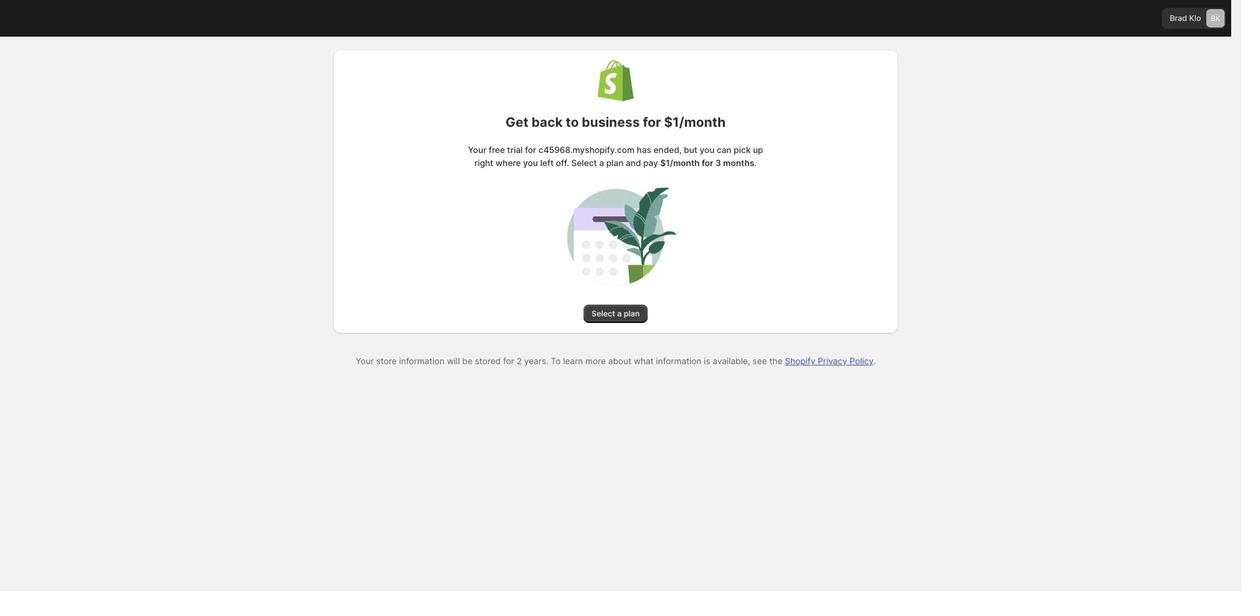Task type: locate. For each thing, give the bounding box(es) containing it.
up
[[753, 145, 764, 155]]

months
[[724, 158, 755, 168]]

your inside your free trial for c45968.myshopify.com has ended, but you can pick up right where you left off.
[[468, 145, 487, 155]]

. right privacy
[[874, 356, 876, 367]]

1 vertical spatial select
[[592, 309, 615, 319]]

1 vertical spatial your
[[356, 356, 374, 367]]

.
[[755, 158, 757, 168], [874, 356, 876, 367]]

shopify
[[785, 356, 816, 367]]

plan inside select a plan link
[[624, 309, 640, 319]]

a up about
[[618, 309, 622, 319]]

for left 3
[[702, 158, 714, 168]]

select up more
[[592, 309, 615, 319]]

select a plan and pay $1/month for 3 months .
[[569, 158, 757, 168]]

for
[[643, 115, 661, 130], [525, 145, 537, 155], [702, 158, 714, 168], [503, 356, 515, 367]]

you right but
[[700, 145, 715, 155]]

back
[[532, 115, 563, 130]]

0 vertical spatial $1/month
[[664, 115, 726, 130]]

0 horizontal spatial .
[[755, 158, 757, 168]]

select a plan link
[[584, 305, 648, 323]]

1 horizontal spatial information
[[656, 356, 702, 367]]

about
[[609, 356, 632, 367]]

information left "will"
[[399, 356, 445, 367]]

$1/month
[[664, 115, 726, 130], [661, 158, 700, 168]]

more
[[586, 356, 606, 367]]

0 horizontal spatial a
[[600, 158, 604, 168]]

for inside your free trial for c45968.myshopify.com has ended, but you can pick up right where you left off.
[[525, 145, 537, 155]]

select down 'c45968.myshopify.com' at the top of the page
[[572, 158, 597, 168]]

your left store
[[356, 356, 374, 367]]

to
[[566, 115, 579, 130]]

left
[[541, 158, 554, 168]]

see
[[753, 356, 767, 367]]

the
[[770, 356, 783, 367]]

plan for select a plan and pay $1/month for 3 months .
[[607, 158, 624, 168]]

3
[[716, 158, 721, 168]]

1 vertical spatial $1/month
[[661, 158, 700, 168]]

stored
[[475, 356, 501, 367]]

you left left
[[523, 158, 538, 168]]

plan left 'and' at the top right of the page
[[607, 158, 624, 168]]

learn
[[563, 356, 583, 367]]

a down 'c45968.myshopify.com' at the top of the page
[[600, 158, 604, 168]]

your up right
[[468, 145, 487, 155]]

for left 2
[[503, 356, 515, 367]]

plan
[[607, 158, 624, 168], [624, 309, 640, 319]]

$1/month up but
[[664, 115, 726, 130]]

. down up
[[755, 158, 757, 168]]

trial
[[508, 145, 523, 155]]

$1/month for for
[[664, 115, 726, 130]]

select
[[572, 158, 597, 168], [592, 309, 615, 319]]

you
[[700, 145, 715, 155], [523, 158, 538, 168]]

for right trial at the left of page
[[525, 145, 537, 155]]

1 horizontal spatial you
[[700, 145, 715, 155]]

2
[[517, 356, 522, 367]]

a
[[600, 158, 604, 168], [618, 309, 622, 319]]

0 vertical spatial your
[[468, 145, 487, 155]]

brad klo image
[[1207, 9, 1225, 27]]

1 vertical spatial plan
[[624, 309, 640, 319]]

0 vertical spatial .
[[755, 158, 757, 168]]

0 vertical spatial plan
[[607, 158, 624, 168]]

0 horizontal spatial information
[[399, 356, 445, 367]]

your
[[468, 145, 487, 155], [356, 356, 374, 367]]

0 horizontal spatial your
[[356, 356, 374, 367]]

pick
[[734, 145, 751, 155]]

can
[[717, 145, 732, 155]]

off.
[[556, 158, 569, 168]]

select for select a plan
[[592, 309, 615, 319]]

where
[[496, 158, 521, 168]]

1 horizontal spatial a
[[618, 309, 622, 319]]

0 vertical spatial you
[[700, 145, 715, 155]]

information left the is
[[656, 356, 702, 367]]

information
[[399, 356, 445, 367], [656, 356, 702, 367]]

0 vertical spatial a
[[600, 158, 604, 168]]

$1/month down but
[[661, 158, 700, 168]]

2 information from the left
[[656, 356, 702, 367]]

1 horizontal spatial your
[[468, 145, 487, 155]]

1 horizontal spatial .
[[874, 356, 876, 367]]

brad
[[1170, 13, 1188, 23]]

plan up about
[[624, 309, 640, 319]]

available,
[[713, 356, 751, 367]]

will
[[447, 356, 460, 367]]

1 vertical spatial a
[[618, 309, 622, 319]]

your store information will be stored for 2 years. to learn more about what information is available, see the shopify privacy policy .
[[356, 356, 876, 367]]

0 vertical spatial select
[[572, 158, 597, 168]]

store
[[376, 356, 397, 367]]

1 vertical spatial you
[[523, 158, 538, 168]]

1 vertical spatial .
[[874, 356, 876, 367]]



Task type: vqa. For each thing, say whether or not it's contained in the screenshot.
the To
yes



Task type: describe. For each thing, give the bounding box(es) containing it.
but
[[684, 145, 698, 155]]

select a plan
[[592, 309, 640, 319]]

c45968.myshopify.com
[[539, 145, 635, 155]]

has
[[637, 145, 652, 155]]

business
[[582, 115, 640, 130]]

policy
[[850, 356, 874, 367]]

right
[[475, 158, 494, 168]]

and
[[626, 158, 641, 168]]

get back to business for $1/month
[[506, 115, 726, 130]]

ended,
[[654, 145, 682, 155]]

shopify logo image
[[598, 60, 634, 101]]

privacy
[[818, 356, 848, 367]]

pay
[[644, 158, 658, 168]]

for up has
[[643, 115, 661, 130]]

years.
[[524, 356, 549, 367]]

klo
[[1190, 13, 1202, 23]]

is
[[704, 356, 711, 367]]

brad klo
[[1170, 13, 1202, 23]]

select for select a plan and pay $1/month for 3 months .
[[572, 158, 597, 168]]

your for your free trial for c45968.myshopify.com has ended, but you can pick up right where you left off.
[[468, 145, 487, 155]]

a for select a plan
[[618, 309, 622, 319]]

minimalist calendar icon enclosed within a circle, with a green plant sprouting next of it, depicting growth. image
[[537, 183, 695, 292]]

free
[[489, 145, 505, 155]]

your for your store information will be stored for 2 years. to learn more about what information is available, see the shopify privacy policy .
[[356, 356, 374, 367]]

be
[[463, 356, 473, 367]]

1 information from the left
[[399, 356, 445, 367]]

plan for select a plan
[[624, 309, 640, 319]]

shopify privacy policy link
[[785, 356, 874, 367]]

what
[[634, 356, 654, 367]]

to
[[551, 356, 561, 367]]

get
[[506, 115, 529, 130]]

0 horizontal spatial you
[[523, 158, 538, 168]]

a for select a plan and pay $1/month for 3 months .
[[600, 158, 604, 168]]

$1/month for pay
[[661, 158, 700, 168]]

your free trial for c45968.myshopify.com has ended, but you can pick up right where you left off.
[[468, 145, 764, 168]]



